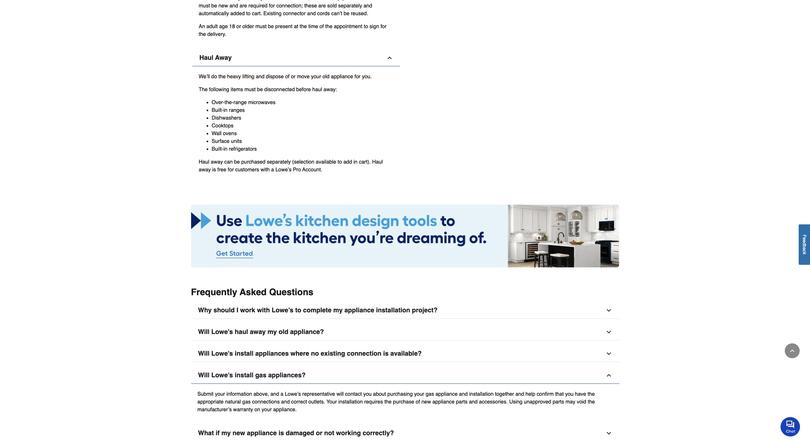 Task type: describe. For each thing, give the bounding box(es) containing it.
to inside an adult age 18 or older must be present at the time of the appointment to sign for the delivery.
[[364, 24, 369, 29]]

the
[[199, 87, 208, 92]]

to inside additional delivery fees may include travel costs, tools and trip permits. all cords must be new and are required for connection; these are sold separately and automatically added to cart. existing connector and cords can't be reused.
[[246, 11, 251, 16]]

the right have
[[588, 392, 595, 397]]

what
[[198, 430, 214, 437]]

following
[[209, 87, 229, 92]]

complete
[[303, 307, 332, 314]]

your down connections
[[262, 407, 272, 413]]

additional delivery fees may include travel costs, tools and trip permits. all cords must be new and are required for connection; these are sold separately and automatically added to cart. existing connector and cords can't be reused.
[[199, 0, 382, 16]]

present
[[276, 24, 293, 29]]

add
[[344, 159, 352, 165]]

connection;
[[277, 3, 303, 9]]

refrigerators
[[229, 146, 257, 152]]

heavy
[[227, 74, 241, 80]]

appliance.
[[273, 407, 297, 413]]

is inside button
[[384, 350, 389, 358]]

cart.
[[252, 11, 262, 16]]

will for will lowe's install gas appliances?
[[198, 372, 210, 379]]

must inside additional delivery fees may include travel costs, tools and trip permits. all cords must be new and are required for connection; these are sold separately and automatically added to cart. existing connector and cords can't be reused.
[[199, 3, 210, 9]]

haul for haul away can be purchased separately (selection available to add in cart). haul away is free for customers with a lowe's pro account.
[[199, 159, 210, 165]]

2 you from the left
[[566, 392, 574, 397]]

be down additional
[[212, 3, 217, 9]]

connections
[[252, 399, 280, 405]]

installation inside why should i work with lowe's to complete my appliance installation project? button
[[376, 307, 411, 314]]

an adult age 18 or older must be present at the time of the appointment to sign for the delivery.
[[199, 24, 387, 37]]

haul away can be purchased separately (selection available to add in cart). haul away is free for customers with a lowe's pro account.
[[199, 159, 383, 173]]

will lowe's install appliances where no existing connection is available? button
[[191, 346, 620, 362]]

lowe's inside haul away can be purchased separately (selection available to add in cart). haul away is free for customers with a lowe's pro account.
[[276, 167, 292, 173]]

where
[[291, 350, 310, 358]]

added
[[231, 11, 245, 16]]

appropriate
[[198, 399, 224, 405]]

above,
[[254, 392, 269, 397]]

will lowe's install gas appliances? button
[[191, 368, 620, 384]]

will lowe's haul away my old appliance?
[[198, 328, 324, 336]]

your
[[327, 399, 337, 405]]

lowe's inside the 'will lowe's install appliances where no existing connection is available?' button
[[212, 350, 233, 358]]

disconnected
[[265, 87, 295, 92]]

1 horizontal spatial or
[[291, 74, 296, 80]]

age
[[219, 24, 228, 29]]

trip
[[334, 0, 341, 1]]

be up microwaves
[[257, 87, 263, 92]]

information
[[227, 392, 252, 397]]

0 horizontal spatial gas
[[243, 399, 251, 405]]

separately inside additional delivery fees may include travel costs, tools and trip permits. all cords must be new and are required for connection; these are sold separately and automatically added to cart. existing connector and cords can't be reused.
[[339, 3, 362, 9]]

0 horizontal spatial installation
[[339, 399, 363, 405]]

chevron down image inside will lowe's haul away my old appliance? button
[[606, 329, 613, 336]]

tools
[[312, 0, 323, 1]]

your up appropriate
[[215, 392, 225, 397]]

cooktops
[[212, 123, 234, 129]]

project?
[[412, 307, 438, 314]]

purchased
[[242, 159, 266, 165]]

account.
[[303, 167, 323, 173]]

units
[[231, 138, 242, 144]]

the following items must be disconnected before haul away:
[[199, 87, 337, 92]]

outlets.
[[309, 399, 325, 405]]

frequently asked questions
[[191, 287, 314, 297]]

do
[[212, 74, 217, 80]]

(selection
[[293, 159, 315, 165]]

will for will lowe's haul away my old appliance?
[[198, 328, 210, 336]]

c
[[803, 250, 808, 253]]

will lowe's haul away my old appliance? button
[[191, 324, 620, 341]]

b
[[803, 245, 808, 248]]

chevron down image for working
[[606, 430, 613, 437]]

damaged
[[286, 430, 315, 437]]

for inside an adult age 18 or older must be present at the time of the appointment to sign for the delivery.
[[381, 24, 387, 29]]

0 horizontal spatial of
[[286, 74, 290, 80]]

manufacturer's
[[198, 407, 232, 413]]

for left you.
[[355, 74, 361, 80]]

customers
[[235, 167, 259, 173]]

dishwashers
[[212, 115, 242, 121]]

requires
[[365, 399, 383, 405]]

natural
[[225, 399, 241, 405]]

automatically
[[199, 11, 229, 16]]

1 vertical spatial away
[[199, 167, 211, 173]]

delivery.
[[208, 31, 226, 37]]

d
[[803, 243, 808, 245]]

can't
[[332, 11, 343, 16]]

with inside button
[[257, 307, 270, 314]]

f e e d b a c k button
[[800, 225, 811, 265]]

1 vertical spatial in
[[224, 146, 228, 152]]

new inside what if my new appliance is damaged or not working correctly? 'button'
[[233, 430, 245, 437]]

use lowe's kitchen design tools to create the kitchen you're dreaming of. get started. image
[[191, 205, 620, 268]]

an
[[199, 24, 205, 29]]

appliance inside why should i work with lowe's to complete my appliance installation project? button
[[345, 307, 375, 314]]

cart). haul
[[359, 159, 383, 165]]

why
[[198, 307, 212, 314]]

representative
[[303, 392, 335, 397]]

lowe's inside will lowe's install gas appliances? button
[[212, 372, 233, 379]]

available?
[[391, 350, 422, 358]]

appointment
[[334, 24, 363, 29]]

additional
[[199, 0, 222, 1]]

chevron down image
[[606, 307, 613, 314]]

work
[[240, 307, 255, 314]]

asked
[[240, 287, 267, 297]]

chevron up image
[[387, 55, 393, 61]]

lifting
[[243, 74, 255, 80]]

free
[[218, 167, 227, 173]]

new inside submit your information above, and a lowe's representative will contact you about purchasing your gas appliance and installation together and help confirm that you have the appropriate natural gas connections and correct outlets. your installation requires the purchase of new appliance parts and accessories. using unapproved parts may void the manufacturer's warranty on your appliance.
[[422, 399, 431, 405]]

appliance?
[[290, 328, 324, 336]]

new inside additional delivery fees may include travel costs, tools and trip permits. all cords must be new and are required for connection; these are sold separately and automatically added to cart. existing connector and cords can't be reused.
[[219, 3, 228, 9]]

chevron up image inside will lowe's install gas appliances? button
[[606, 372, 613, 379]]

to inside haul away can be purchased separately (selection available to add in cart). haul away is free for customers with a lowe's pro account.
[[338, 159, 342, 165]]

2 horizontal spatial gas
[[426, 392, 435, 397]]

the down can't
[[326, 24, 333, 29]]

2 parts from the left
[[553, 399, 565, 405]]

confirm
[[537, 392, 554, 397]]

1 horizontal spatial old
[[323, 74, 330, 80]]

a inside haul away can be purchased separately (selection available to add in cart). haul away is free for customers with a lowe's pro account.
[[271, 167, 274, 173]]

your up purchase
[[415, 392, 425, 397]]

the down about
[[385, 399, 392, 405]]

adult
[[207, 24, 218, 29]]

for inside additional delivery fees may include travel costs, tools and trip permits. all cords must be new and are required for connection; these are sold separately and automatically added to cart. existing connector and cords can't be reused.
[[269, 3, 275, 9]]

you.
[[362, 74, 372, 80]]

lowe's inside will lowe's haul away my old appliance? button
[[212, 328, 233, 336]]

the-
[[225, 100, 234, 105]]

warranty
[[233, 407, 253, 413]]

1 e from the top
[[803, 238, 808, 240]]

microwaves
[[248, 100, 276, 105]]

may inside additional delivery fees may include travel costs, tools and trip permits. all cords must be new and are required for connection; these are sold separately and automatically added to cart. existing connector and cords can't be reused.
[[254, 0, 263, 1]]

accessories.
[[480, 399, 508, 405]]

no
[[311, 350, 319, 358]]

costs,
[[297, 0, 310, 1]]

ovens
[[223, 131, 237, 136]]

these
[[305, 3, 317, 9]]

will
[[337, 392, 344, 397]]

2 vertical spatial must
[[245, 87, 256, 92]]

2 e from the top
[[803, 240, 808, 243]]

the right do in the left of the page
[[219, 74, 226, 80]]

1 horizontal spatial haul
[[313, 87, 322, 92]]



Task type: locate. For each thing, give the bounding box(es) containing it.
to left "add"
[[338, 159, 342, 165]]

the right the at
[[300, 24, 307, 29]]

0 horizontal spatial may
[[254, 0, 263, 1]]

chevron down image inside what if my new appliance is damaged or not working correctly? 'button'
[[606, 430, 613, 437]]

my
[[334, 307, 343, 314], [268, 328, 277, 336], [222, 430, 231, 437]]

0 vertical spatial will
[[198, 328, 210, 336]]

haul away
[[200, 54, 232, 61]]

0 vertical spatial installation
[[376, 307, 411, 314]]

gas inside button
[[256, 372, 267, 379]]

i
[[237, 307, 239, 314]]

we'll do the heavy lifting and dispose of or move your old appliance for you.
[[199, 74, 372, 80]]

0 vertical spatial separately
[[339, 3, 362, 9]]

move
[[297, 74, 310, 80]]

1 horizontal spatial chevron up image
[[790, 348, 796, 354]]

lowe's inside submit your information above, and a lowe's representative will contact you about purchasing your gas appliance and installation together and help confirm that you have the appropriate natural gas connections and correct outlets. your installation requires the purchase of new appliance parts and accessories. using unapproved parts may void the manufacturer's warranty on your appliance.
[[285, 392, 301, 397]]

2 vertical spatial my
[[222, 430, 231, 437]]

with inside haul away can be purchased separately (selection available to add in cart). haul away is free for customers with a lowe's pro account.
[[261, 167, 270, 173]]

e up d
[[803, 238, 808, 240]]

1 vertical spatial a
[[803, 248, 808, 250]]

time
[[309, 24, 318, 29]]

of right time
[[320, 24, 324, 29]]

haul inside button
[[200, 54, 214, 61]]

scroll to top element
[[786, 344, 801, 359]]

for inside haul away can be purchased separately (selection available to add in cart). haul away is free for customers with a lowe's pro account.
[[228, 167, 234, 173]]

haul inside button
[[235, 328, 248, 336]]

0 vertical spatial away
[[211, 159, 223, 165]]

a inside submit your information above, and a lowe's representative will contact you about purchasing your gas appliance and installation together and help confirm that you have the appropriate natural gas connections and correct outlets. your installation requires the purchase of new appliance parts and accessories. using unapproved parts may void the manufacturer's warranty on your appliance.
[[281, 392, 284, 397]]

have
[[576, 392, 587, 397]]

away inside button
[[250, 328, 266, 336]]

0 vertical spatial my
[[334, 307, 343, 314]]

will lowe's install appliances where no existing connection is available?
[[198, 350, 422, 358]]

2 vertical spatial gas
[[243, 399, 251, 405]]

a left pro
[[271, 167, 274, 173]]

should
[[214, 307, 235, 314]]

are down fees
[[240, 3, 247, 9]]

chevron down image
[[606, 329, 613, 336], [606, 351, 613, 357], [606, 430, 613, 437]]

2 horizontal spatial is
[[384, 350, 389, 358]]

0 vertical spatial chevron down image
[[606, 329, 613, 336]]

separately down permits.
[[339, 3, 362, 9]]

e
[[803, 238, 808, 240], [803, 240, 808, 243]]

0 vertical spatial in
[[224, 107, 228, 113]]

2 horizontal spatial or
[[316, 430, 323, 437]]

0 vertical spatial of
[[320, 24, 324, 29]]

connection
[[347, 350, 382, 358]]

with
[[261, 167, 270, 173], [257, 307, 270, 314]]

is
[[212, 167, 216, 173], [384, 350, 389, 358], [279, 430, 284, 437]]

delivery
[[223, 0, 241, 1]]

0 vertical spatial gas
[[256, 372, 267, 379]]

2 vertical spatial away
[[250, 328, 266, 336]]

a
[[271, 167, 274, 173], [803, 248, 808, 250], [281, 392, 284, 397]]

1 vertical spatial haul
[[235, 328, 248, 336]]

0 horizontal spatial new
[[219, 3, 228, 9]]

1 vertical spatial chevron up image
[[606, 372, 613, 379]]

2 vertical spatial a
[[281, 392, 284, 397]]

my up the appliances
[[268, 328, 277, 336]]

we'll
[[199, 74, 210, 80]]

1 parts from the left
[[457, 399, 468, 405]]

must right older
[[256, 24, 267, 29]]

0 vertical spatial a
[[271, 167, 274, 173]]

is inside 'button'
[[279, 430, 284, 437]]

2 vertical spatial installation
[[339, 399, 363, 405]]

a for f e e d b a c k
[[803, 248, 808, 250]]

1 vertical spatial separately
[[267, 159, 291, 165]]

purchasing
[[388, 392, 413, 397]]

before
[[297, 87, 311, 92]]

away down work
[[250, 328, 266, 336]]

1 vertical spatial must
[[256, 24, 267, 29]]

questions
[[269, 287, 314, 297]]

submit
[[198, 392, 214, 397]]

may up required
[[254, 0, 263, 1]]

surface
[[212, 138, 230, 144]]

or left the move
[[291, 74, 296, 80]]

install up "will lowe's install gas appliances?"
[[235, 350, 254, 358]]

using
[[510, 399, 523, 405]]

1 built- from the top
[[212, 107, 224, 113]]

be inside an adult age 18 or older must be present at the time of the appointment to sign for the delivery.
[[268, 24, 274, 29]]

the right void
[[588, 399, 596, 405]]

contact
[[346, 392, 362, 397]]

0 horizontal spatial is
[[212, 167, 216, 173]]

0 vertical spatial with
[[261, 167, 270, 173]]

gas up above,
[[256, 372, 267, 379]]

to left cart.
[[246, 11, 251, 16]]

old
[[323, 74, 330, 80], [279, 328, 289, 336]]

a inside button
[[803, 248, 808, 250]]

gas
[[256, 372, 267, 379], [426, 392, 435, 397], [243, 399, 251, 405]]

0 horizontal spatial haul
[[235, 328, 248, 336]]

haul left "away:"
[[313, 87, 322, 92]]

1 vertical spatial will
[[198, 350, 210, 358]]

away left free
[[199, 167, 211, 173]]

working
[[336, 430, 361, 437]]

range
[[234, 100, 247, 105]]

1 vertical spatial install
[[235, 372, 254, 379]]

in up dishwashers
[[224, 107, 228, 113]]

haul
[[313, 87, 322, 92], [235, 328, 248, 336]]

is left free
[[212, 167, 216, 173]]

0 horizontal spatial or
[[237, 24, 241, 29]]

what if my new appliance is damaged or not working correctly? button
[[191, 426, 620, 442]]

over-
[[212, 100, 225, 105]]

0 horizontal spatial my
[[222, 430, 231, 437]]

1 vertical spatial with
[[257, 307, 270, 314]]

1 horizontal spatial is
[[279, 430, 284, 437]]

sign
[[370, 24, 379, 29]]

f e e d b a c k
[[803, 235, 808, 255]]

new
[[219, 3, 228, 9], [422, 399, 431, 405], [233, 430, 245, 437]]

install
[[235, 350, 254, 358], [235, 372, 254, 379]]

to left the "sign"
[[364, 24, 369, 29]]

to inside button
[[296, 307, 302, 314]]

1 install from the top
[[235, 350, 254, 358]]

you up requires
[[364, 392, 372, 397]]

3 chevron down image from the top
[[606, 430, 613, 437]]

0 vertical spatial new
[[219, 3, 228, 9]]

0 vertical spatial built-
[[212, 107, 224, 113]]

1 will from the top
[[198, 328, 210, 336]]

or inside 'button'
[[316, 430, 323, 437]]

1 horizontal spatial a
[[281, 392, 284, 397]]

appliances?
[[269, 372, 306, 379]]

0 horizontal spatial you
[[364, 392, 372, 397]]

reused.
[[351, 11, 369, 16]]

my right if
[[222, 430, 231, 437]]

separately inside haul away can be purchased separately (selection available to add in cart). haul away is free for customers with a lowe's pro account.
[[267, 159, 291, 165]]

fees
[[242, 0, 252, 1]]

1 horizontal spatial may
[[566, 399, 576, 405]]

of inside an adult age 18 or older must be present at the time of the appointment to sign for the delivery.
[[320, 24, 324, 29]]

chevron up image
[[790, 348, 796, 354], [606, 372, 613, 379]]

in right "add"
[[354, 159, 358, 165]]

installation down contact
[[339, 399, 363, 405]]

old up "away:"
[[323, 74, 330, 80]]

purchase
[[393, 399, 415, 405]]

1 vertical spatial installation
[[470, 392, 494, 397]]

wall
[[212, 131, 222, 136]]

haul
[[200, 54, 214, 61], [199, 159, 210, 165]]

will lowe's install gas appliances?
[[198, 372, 306, 379]]

new right if
[[233, 430, 245, 437]]

gas up warranty
[[243, 399, 251, 405]]

haul inside haul away can be purchased separately (selection available to add in cart). haul away is free for customers with a lowe's pro account.
[[199, 159, 210, 165]]

of right dispose
[[286, 74, 290, 80]]

haul left can
[[199, 159, 210, 165]]

install up information
[[235, 372, 254, 379]]

0 vertical spatial install
[[235, 350, 254, 358]]

to left the complete
[[296, 307, 302, 314]]

chevron up image inside scroll to top element
[[790, 348, 796, 354]]

why should i work with lowe's to complete my appliance installation project?
[[198, 307, 438, 314]]

my inside 'button'
[[222, 430, 231, 437]]

0 vertical spatial old
[[323, 74, 330, 80]]

1 horizontal spatial installation
[[376, 307, 411, 314]]

you
[[364, 392, 372, 397], [566, 392, 574, 397]]

parts
[[457, 399, 468, 405], [553, 399, 565, 405]]

1 horizontal spatial new
[[233, 430, 245, 437]]

or right 18
[[237, 24, 241, 29]]

you right "that" at the right bottom of page
[[566, 392, 574, 397]]

cords right all
[[370, 0, 382, 1]]

new right purchase
[[422, 399, 431, 405]]

to
[[246, 11, 251, 16], [364, 24, 369, 29], [338, 159, 342, 165], [296, 307, 302, 314]]

2 are from the left
[[319, 3, 326, 9]]

items
[[231, 87, 243, 92]]

0 vertical spatial haul
[[313, 87, 322, 92]]

your
[[311, 74, 322, 80], [215, 392, 225, 397], [415, 392, 425, 397], [262, 407, 272, 413]]

1 vertical spatial or
[[291, 74, 296, 80]]

is left available?
[[384, 350, 389, 358]]

may
[[254, 0, 263, 1], [566, 399, 576, 405]]

be inside haul away can be purchased separately (selection available to add in cart). haul away is free for customers with a lowe's pro account.
[[234, 159, 240, 165]]

2 install from the top
[[235, 372, 254, 379]]

your right the move
[[311, 74, 322, 80]]

installation up accessories.
[[470, 392, 494, 397]]

1 horizontal spatial gas
[[256, 372, 267, 379]]

2 horizontal spatial my
[[334, 307, 343, 314]]

0 horizontal spatial a
[[271, 167, 274, 173]]

old left appliance?
[[279, 328, 289, 336]]

1 vertical spatial old
[[279, 328, 289, 336]]

must down lifting
[[245, 87, 256, 92]]

available
[[316, 159, 337, 165]]

3 will from the top
[[198, 372, 210, 379]]

cords down sold
[[318, 11, 330, 16]]

2 vertical spatial or
[[316, 430, 323, 437]]

submit your information above, and a lowe's representative will contact you about purchasing your gas appliance and installation together and help confirm that you have the appropriate natural gas connections and correct outlets. your installation requires the purchase of new appliance parts and accessories. using unapproved parts may void the manufacturer's warranty on your appliance.
[[198, 392, 596, 413]]

1 horizontal spatial parts
[[553, 399, 565, 405]]

or left not
[[316, 430, 323, 437]]

with down purchased
[[261, 167, 270, 173]]

0 vertical spatial must
[[199, 3, 210, 9]]

away
[[211, 159, 223, 165], [199, 167, 211, 173], [250, 328, 266, 336]]

2 vertical spatial chevron down image
[[606, 430, 613, 437]]

must inside an adult age 18 or older must be present at the time of the appointment to sign for the delivery.
[[256, 24, 267, 29]]

travel
[[283, 0, 295, 1]]

chevron down image inside the 'will lowe's install appliances where no existing connection is available?' button
[[606, 351, 613, 357]]

1 vertical spatial is
[[384, 350, 389, 358]]

1 horizontal spatial cords
[[370, 0, 382, 1]]

void
[[577, 399, 587, 405]]

0 horizontal spatial separately
[[267, 159, 291, 165]]

lowe's inside why should i work with lowe's to complete my appliance installation project? button
[[272, 307, 294, 314]]

a up appliance.
[[281, 392, 284, 397]]

2 vertical spatial in
[[354, 159, 358, 165]]

2 horizontal spatial installation
[[470, 392, 494, 397]]

1 horizontal spatial you
[[566, 392, 574, 397]]

1 vertical spatial new
[[422, 399, 431, 405]]

1 horizontal spatial my
[[268, 328, 277, 336]]

0 horizontal spatial old
[[279, 328, 289, 336]]

what if my new appliance is damaged or not working correctly?
[[198, 430, 394, 437]]

all
[[363, 0, 368, 1]]

built- down over-
[[212, 107, 224, 113]]

in inside haul away can be purchased separately (selection available to add in cart). haul away is free for customers with a lowe's pro account.
[[354, 159, 358, 165]]

my right the complete
[[334, 307, 343, 314]]

1 vertical spatial built-
[[212, 146, 224, 152]]

f
[[803, 235, 808, 238]]

chevron down image for available?
[[606, 351, 613, 357]]

2 built- from the top
[[212, 146, 224, 152]]

connector
[[283, 11, 306, 16]]

1 are from the left
[[240, 3, 247, 9]]

0 vertical spatial may
[[254, 0, 263, 1]]

1 you from the left
[[364, 392, 372, 397]]

installation
[[376, 307, 411, 314], [470, 392, 494, 397], [339, 399, 363, 405]]

for down can
[[228, 167, 234, 173]]

1 vertical spatial gas
[[426, 392, 435, 397]]

built- down "surface"
[[212, 146, 224, 152]]

1 vertical spatial of
[[286, 74, 290, 80]]

1 horizontal spatial are
[[319, 3, 326, 9]]

appliances
[[256, 350, 289, 358]]

with right work
[[257, 307, 270, 314]]

0 horizontal spatial chevron up image
[[606, 372, 613, 379]]

haul away button
[[192, 50, 400, 66]]

0 vertical spatial is
[[212, 167, 216, 173]]

a for submit your information above, and a lowe's representative will contact you about purchasing your gas appliance and installation together and help confirm that you have the appropriate natural gas connections and correct outlets. your installation requires the purchase of new appliance parts and accessories. using unapproved parts may void the manufacturer's warranty on your appliance.
[[281, 392, 284, 397]]

for down 'include'
[[269, 3, 275, 9]]

2 vertical spatial is
[[279, 430, 284, 437]]

install for appliances
[[235, 350, 254, 358]]

away
[[215, 54, 232, 61]]

away up free
[[211, 159, 223, 165]]

chat invite button image
[[781, 417, 801, 437]]

of inside submit your information above, and a lowe's representative will contact you about purchasing your gas appliance and installation together and help confirm that you have the appropriate natural gas connections and correct outlets. your installation requires the purchase of new appliance parts and accessories. using unapproved parts may void the manufacturer's warranty on your appliance.
[[416, 399, 421, 405]]

appliance inside what if my new appliance is damaged or not working correctly? 'button'
[[247, 430, 277, 437]]

2 horizontal spatial a
[[803, 248, 808, 250]]

frequently
[[191, 287, 238, 297]]

be left present
[[268, 24, 274, 29]]

2 chevron down image from the top
[[606, 351, 613, 357]]

gas right purchasing
[[426, 392, 435, 397]]

e up b at the right bottom
[[803, 240, 808, 243]]

pro
[[293, 167, 301, 173]]

be
[[212, 3, 217, 9], [344, 11, 350, 16], [268, 24, 274, 29], [257, 87, 263, 92], [234, 159, 240, 165]]

correct
[[292, 399, 307, 405]]

1 horizontal spatial of
[[320, 24, 324, 29]]

may inside submit your information above, and a lowe's representative will contact you about purchasing your gas appliance and installation together and help confirm that you have the appropriate natural gas connections and correct outlets. your installation requires the purchase of new appliance parts and accessories. using unapproved parts may void the manufacturer's warranty on your appliance.
[[566, 399, 576, 405]]

2 vertical spatial new
[[233, 430, 245, 437]]

be right can
[[234, 159, 240, 165]]

the down an
[[199, 31, 206, 37]]

will inside button
[[198, 328, 210, 336]]

2 vertical spatial of
[[416, 399, 421, 405]]

0 horizontal spatial parts
[[457, 399, 468, 405]]

0 horizontal spatial are
[[240, 3, 247, 9]]

separately left (selection
[[267, 159, 291, 165]]

1 vertical spatial may
[[566, 399, 576, 405]]

2 will from the top
[[198, 350, 210, 358]]

1 vertical spatial my
[[268, 328, 277, 336]]

not
[[325, 430, 335, 437]]

is left damaged
[[279, 430, 284, 437]]

must
[[199, 3, 210, 9], [256, 24, 267, 29], [245, 87, 256, 92]]

built-
[[212, 107, 224, 113], [212, 146, 224, 152]]

haul for haul away
[[200, 54, 214, 61]]

haul left 'away'
[[200, 54, 214, 61]]

may left void
[[566, 399, 576, 405]]

include
[[265, 0, 281, 1]]

are down tools at the top left of the page
[[319, 3, 326, 9]]

in down "surface"
[[224, 146, 228, 152]]

is inside haul away can be purchased separately (selection available to add in cart). haul away is free for customers with a lowe's pro account.
[[212, 167, 216, 173]]

2 vertical spatial will
[[198, 372, 210, 379]]

parts down "that" at the right bottom of page
[[553, 399, 565, 405]]

of right purchase
[[416, 399, 421, 405]]

for
[[269, 3, 275, 9], [381, 24, 387, 29], [355, 74, 361, 80], [228, 167, 234, 173]]

2 horizontal spatial of
[[416, 399, 421, 405]]

must down additional
[[199, 3, 210, 9]]

2 horizontal spatial new
[[422, 399, 431, 405]]

1 vertical spatial chevron down image
[[606, 351, 613, 357]]

if
[[216, 430, 220, 437]]

install for gas
[[235, 372, 254, 379]]

will for will lowe's install appliances where no existing connection is available?
[[198, 350, 210, 358]]

0 vertical spatial chevron up image
[[790, 348, 796, 354]]

0 vertical spatial haul
[[200, 54, 214, 61]]

new down "delivery"
[[219, 3, 228, 9]]

existing
[[321, 350, 346, 358]]

or inside an adult age 18 or older must be present at the time of the appointment to sign for the delivery.
[[237, 24, 241, 29]]

haul down i
[[235, 328, 248, 336]]

together
[[496, 392, 515, 397]]

0 vertical spatial or
[[237, 24, 241, 29]]

and
[[324, 0, 333, 1], [230, 3, 238, 9], [364, 3, 373, 9], [307, 11, 316, 16], [256, 74, 265, 80], [271, 392, 279, 397], [460, 392, 468, 397], [516, 392, 525, 397], [281, 399, 290, 405], [469, 399, 478, 405]]

1 vertical spatial cords
[[318, 11, 330, 16]]

0 vertical spatial cords
[[370, 0, 382, 1]]

old inside button
[[279, 328, 289, 336]]

1 horizontal spatial separately
[[339, 3, 362, 9]]

a up k
[[803, 248, 808, 250]]

parts left accessories.
[[457, 399, 468, 405]]

installation up will lowe's haul away my old appliance? button
[[376, 307, 411, 314]]

for right the "sign"
[[381, 24, 387, 29]]

0 horizontal spatial cords
[[318, 11, 330, 16]]

be right can't
[[344, 11, 350, 16]]

at
[[294, 24, 299, 29]]

older
[[243, 24, 254, 29]]

separately
[[339, 3, 362, 9], [267, 159, 291, 165]]

1 chevron down image from the top
[[606, 329, 613, 336]]

of
[[320, 24, 324, 29], [286, 74, 290, 80], [416, 399, 421, 405]]



Task type: vqa. For each thing, say whether or not it's contained in the screenshot.
Will Lowe's install appliances where no existing connection is available? at the bottom
yes



